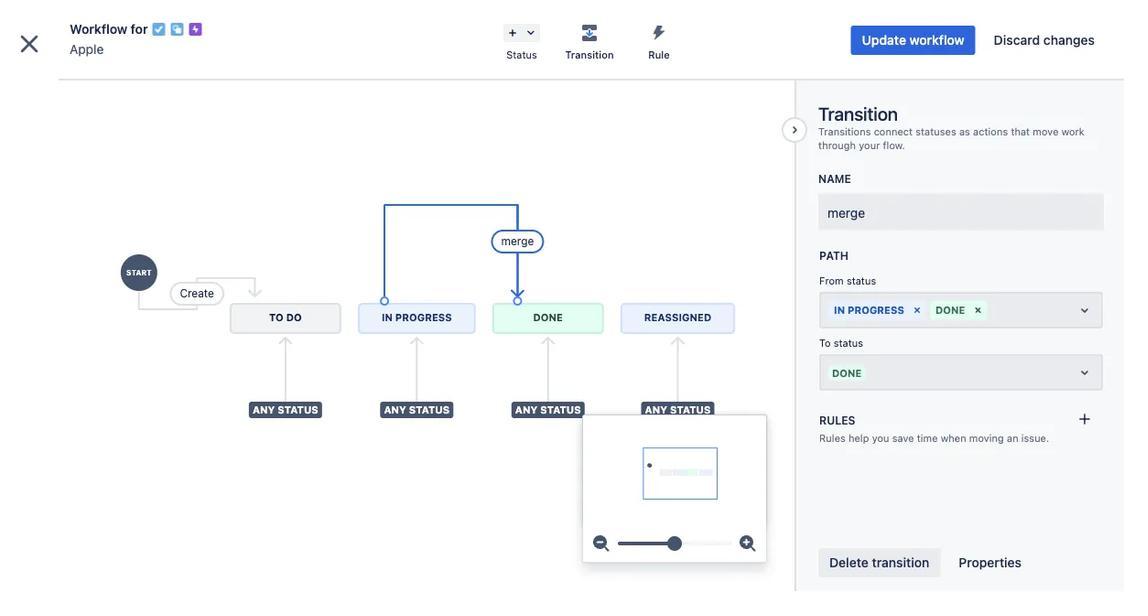 Task type: vqa. For each thing, say whether or not it's contained in the screenshot.
2 within 'demo basics 2 of 7 completed'
no



Task type: describe. For each thing, give the bounding box(es) containing it.
transition for transition transitions connect statuses as actions that move work through your flow.
[[819, 103, 898, 124]]

Zoom level range field
[[618, 526, 732, 562]]

transition
[[873, 556, 930, 571]]

issue.
[[1022, 432, 1050, 444]]

open image
[[1074, 362, 1096, 384]]

clear image
[[971, 303, 986, 318]]

name
[[819, 173, 852, 185]]

rules help you save time when moving an issue.
[[820, 432, 1050, 444]]

rules for rules help you save time when moving an issue.
[[820, 432, 846, 444]]

apple
[[70, 42, 104, 57]]

delete
[[830, 556, 869, 571]]

actions
[[974, 125, 1009, 137]]

your
[[859, 140, 881, 152]]

delete transition
[[830, 556, 930, 571]]

rule
[[649, 49, 670, 61]]

through
[[819, 140, 857, 152]]

transition for transition
[[565, 49, 614, 61]]

From status text field
[[991, 301, 995, 320]]

in
[[835, 305, 846, 317]]

zoom in image
[[737, 533, 759, 555]]

moving
[[970, 432, 1005, 444]]

to status
[[820, 337, 864, 349]]

apple link
[[70, 38, 104, 60]]

workflow
[[910, 33, 965, 48]]

you're in the workflow viewfinder, use the arrow keys to move it element
[[584, 416, 767, 526]]

to
[[820, 337, 831, 349]]

for
[[131, 22, 148, 37]]

that
[[1012, 125, 1031, 137]]

delete transition button
[[819, 549, 941, 578]]

status for to status
[[834, 337, 864, 349]]

help
[[849, 432, 870, 444]]

rules for rules
[[820, 414, 856, 427]]

merge
[[828, 205, 866, 220]]

work
[[1062, 125, 1085, 137]]

discard changes
[[994, 33, 1096, 48]]

when
[[941, 432, 967, 444]]

open image
[[1074, 300, 1096, 322]]

flow.
[[883, 140, 906, 152]]

in progress
[[835, 305, 905, 317]]

status for from status
[[847, 275, 877, 287]]

move
[[1034, 125, 1059, 137]]



Task type: locate. For each thing, give the bounding box(es) containing it.
group
[[15, 246, 191, 440]]

as
[[960, 125, 971, 137]]

status right from
[[847, 275, 877, 287]]

transition dialog
[[0, 0, 1125, 593]]

time
[[918, 432, 938, 444]]

1 vertical spatial status
[[834, 337, 864, 349]]

transition up transitions
[[819, 103, 898, 124]]

done
[[936, 305, 966, 317], [833, 367, 862, 379]]

you
[[873, 432, 890, 444]]

workflow
[[70, 22, 127, 37]]

0 vertical spatial rules
[[820, 414, 856, 427]]

statuses
[[916, 125, 957, 137]]

rules
[[820, 414, 856, 427], [820, 432, 846, 444]]

close workflow editor image
[[15, 29, 44, 59]]

transition inside popup button
[[565, 49, 614, 61]]

2 rules from the top
[[820, 432, 846, 444]]

clear image
[[910, 303, 925, 318]]

update
[[862, 33, 907, 48]]

connect
[[874, 125, 913, 137]]

status
[[847, 275, 877, 287], [834, 337, 864, 349]]

create banner
[[0, 0, 1125, 51]]

done left clear image
[[936, 305, 966, 317]]

0 horizontal spatial transition
[[565, 49, 614, 61]]

create
[[632, 17, 672, 33]]

rule button
[[625, 18, 694, 62]]

an
[[1008, 432, 1019, 444]]

done down to status
[[833, 367, 862, 379]]

1 horizontal spatial transition
[[819, 103, 898, 124]]

update workflow button
[[852, 26, 976, 55]]

create button
[[621, 11, 683, 40]]

0 horizontal spatial done
[[833, 367, 862, 379]]

progress
[[848, 305, 905, 317]]

transition right status
[[565, 49, 614, 61]]

discard
[[994, 33, 1041, 48]]

primary element
[[11, 0, 777, 51]]

from
[[820, 275, 844, 287]]

transition button
[[555, 18, 625, 62]]

zoom out image
[[591, 533, 613, 555]]

rules up help on the right bottom of the page
[[820, 414, 856, 427]]

properties
[[959, 556, 1022, 571]]

path
[[820, 250, 849, 262]]

status right to
[[834, 337, 864, 349]]

changes
[[1044, 33, 1096, 48]]

status
[[507, 49, 538, 60]]

save
[[893, 432, 915, 444]]

0 vertical spatial done
[[936, 305, 966, 317]]

transition inside transition transitions connect statuses as actions that move work through your flow.
[[819, 103, 898, 124]]

add rule image
[[1078, 412, 1093, 427]]

Search field
[[777, 11, 960, 40]]

1 vertical spatial rules
[[820, 432, 846, 444]]

0 vertical spatial status
[[847, 275, 877, 287]]

1 horizontal spatial done
[[936, 305, 966, 317]]

jira image
[[48, 14, 70, 36], [48, 14, 70, 36]]

rules left help on the right bottom of the page
[[820, 432, 846, 444]]

properties button
[[948, 549, 1033, 578]]

workflow for
[[70, 22, 148, 37]]

1 rules from the top
[[820, 414, 856, 427]]

transition
[[565, 49, 614, 61], [819, 103, 898, 124]]

update workflow
[[862, 33, 965, 48]]

1 vertical spatial done
[[833, 367, 862, 379]]

discard changes button
[[983, 26, 1107, 55]]

from status
[[820, 275, 877, 287]]

0 vertical spatial transition
[[565, 49, 614, 61]]

1 vertical spatial transition
[[819, 103, 898, 124]]

transition transitions connect statuses as actions that move work through your flow.
[[819, 103, 1085, 152]]

transitions
[[819, 125, 872, 137]]



